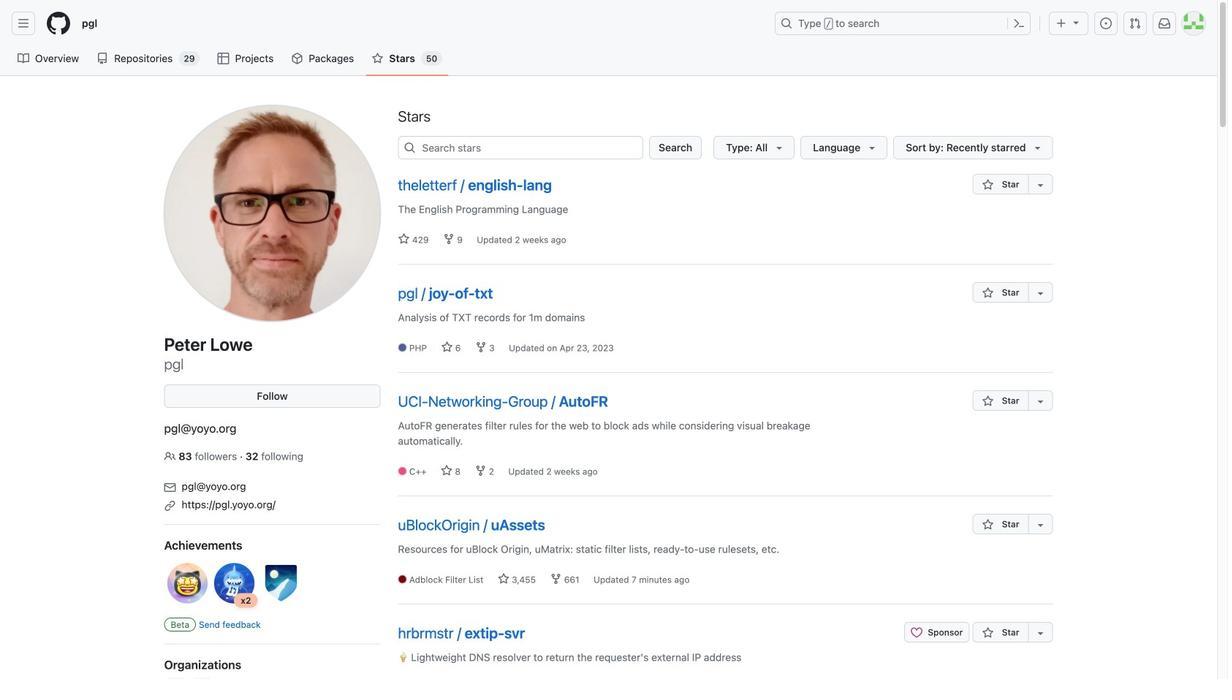 Task type: describe. For each thing, give the bounding box(es) containing it.
search image
[[404, 142, 416, 154]]

link image
[[164, 500, 176, 512]]

fork image
[[475, 465, 487, 477]]

homepage image
[[47, 12, 70, 35]]

2 triangle down image from the left
[[867, 142, 878, 154]]

view pgl's full-sized avatar image
[[164, 105, 381, 322]]

people image
[[164, 451, 176, 463]]

1 horizontal spatial triangle down image
[[1071, 16, 1082, 28]]

heart image
[[911, 627, 923, 639]]

package image
[[291, 53, 303, 64]]

email: pgl@yoyo.org image
[[164, 482, 176, 494]]

notifications image
[[1159, 18, 1171, 29]]

book image
[[18, 53, 29, 64]]

Follow pgl submit
[[164, 385, 381, 408]]

1 triangle down image from the left
[[774, 142, 786, 154]]

add this repository to a list image for the middle fork image
[[1035, 287, 1047, 299]]

star image for add this repository to a list icon corresponding to the middle fork image
[[982, 287, 994, 299]]

1 horizontal spatial fork image
[[475, 342, 487, 353]]

1 add this repository to a list image from the top
[[1035, 179, 1047, 191]]



Task type: locate. For each thing, give the bounding box(es) containing it.
email: pgl@yoyo.org element
[[164, 476, 381, 494]]

0 vertical spatial add this repository to a list image
[[1035, 519, 1047, 531]]

3 add this repository to a list image from the top
[[1035, 396, 1047, 407]]

2 vertical spatial add this repository to a list image
[[1035, 396, 1047, 407]]

1 vertical spatial add this repository to a list image
[[1035, 627, 1047, 639]]

1 vertical spatial star image
[[982, 396, 994, 407]]

fork image
[[443, 233, 455, 245], [475, 342, 487, 353], [550, 573, 562, 585]]

2 star image from the top
[[982, 396, 994, 407]]

1 horizontal spatial triangle down image
[[867, 142, 878, 154]]

triangle down image
[[774, 142, 786, 154], [867, 142, 878, 154]]

0 vertical spatial add this repository to a list image
[[1035, 179, 1047, 191]]

star image
[[372, 53, 383, 64], [982, 179, 994, 191], [398, 233, 410, 245], [441, 342, 453, 353], [441, 465, 453, 477], [498, 573, 510, 585], [982, 627, 994, 639]]

2 horizontal spatial fork image
[[550, 573, 562, 585]]

add this repository to a list image
[[1035, 519, 1047, 531], [1035, 627, 1047, 639]]

command palette image
[[1014, 18, 1025, 29]]

star image for fork icon's add this repository to a list icon
[[982, 396, 994, 407]]

star image
[[982, 287, 994, 299], [982, 396, 994, 407], [982, 519, 994, 531]]

0 horizontal spatial fork image
[[443, 233, 455, 245]]

Search stars search field
[[398, 136, 644, 159]]

1 star image from the top
[[982, 287, 994, 299]]

3 star image from the top
[[982, 519, 994, 531]]

achievement: arctic code vault contributor image
[[258, 560, 305, 607]]

2 vertical spatial star image
[[982, 519, 994, 531]]

1 vertical spatial add this repository to a list image
[[1035, 287, 1047, 299]]

0 horizontal spatial triangle down image
[[774, 142, 786, 154]]

git pull request image
[[1130, 18, 1142, 29]]

0 vertical spatial triangle down image
[[1071, 16, 1082, 28]]

1 vertical spatial fork image
[[475, 342, 487, 353]]

2 add this repository to a list image from the top
[[1035, 627, 1047, 639]]

1 vertical spatial triangle down image
[[1032, 142, 1044, 154]]

table image
[[218, 53, 229, 64]]

2 vertical spatial fork image
[[550, 573, 562, 585]]

0 vertical spatial fork image
[[443, 233, 455, 245]]

1 add this repository to a list image from the top
[[1035, 519, 1047, 531]]

plus image
[[1056, 18, 1068, 29]]

triangle down image
[[1071, 16, 1082, 28], [1032, 142, 1044, 154]]

star image for 2nd add this repository to a list image from the bottom of the page
[[982, 519, 994, 531]]

feature release label: beta element
[[164, 618, 196, 632]]

issue opened image
[[1101, 18, 1112, 29]]

achievement: starstruck image
[[164, 560, 211, 607]]

0 vertical spatial star image
[[982, 287, 994, 299]]

add this repository to a list image
[[1035, 179, 1047, 191], [1035, 287, 1047, 299], [1035, 396, 1047, 407]]

achievement: pull shark image
[[211, 560, 258, 607]]

2 add this repository to a list image from the top
[[1035, 287, 1047, 299]]

add this repository to a list image for fork icon
[[1035, 396, 1047, 407]]

0 horizontal spatial triangle down image
[[1032, 142, 1044, 154]]

repo image
[[97, 53, 108, 64]]



Task type: vqa. For each thing, say whether or not it's contained in the screenshot.
the right fork icon
yes



